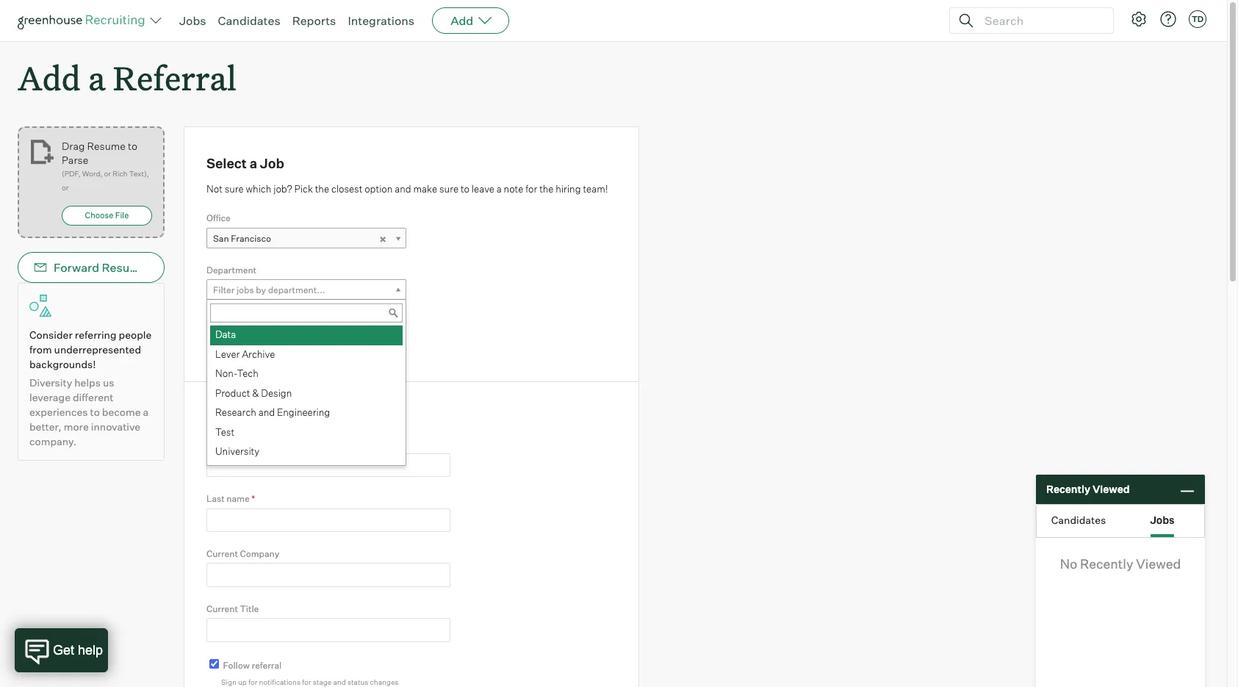 Task type: locate. For each thing, give the bounding box(es) containing it.
0 vertical spatial &
[[252, 387, 259, 399]]

name & company
[[207, 403, 322, 419]]

test option
[[210, 423, 403, 443]]

0 vertical spatial select
[[207, 155, 247, 171]]

filter jobs by department... link
[[207, 279, 406, 301]]

0 vertical spatial recently
[[1047, 483, 1091, 496]]

1 vertical spatial current
[[207, 603, 238, 614]]

a
[[88, 56, 105, 99], [250, 155, 257, 171], [497, 183, 502, 195], [241, 336, 246, 347], [143, 406, 149, 418]]

a down greenhouse recruiting image
[[88, 56, 105, 99]]

francisco
[[231, 233, 271, 244]]

2 current from the top
[[207, 603, 238, 614]]

* down name & company
[[252, 438, 256, 449]]

company.
[[29, 435, 77, 448]]

1 current from the top
[[207, 548, 238, 559]]

sure
[[225, 183, 244, 195], [440, 183, 459, 195]]

1 vertical spatial *
[[252, 438, 256, 449]]

resume up rich
[[87, 140, 126, 152]]

& inside option
[[252, 387, 259, 399]]

1 vertical spatial and
[[258, 407, 275, 418]]

company down design
[[260, 403, 322, 419]]

0 horizontal spatial job
[[207, 316, 222, 327]]

td button
[[1186, 7, 1210, 31]]

& down product & design
[[247, 403, 257, 419]]

resume inside button
[[102, 260, 147, 275]]

1 vertical spatial name
[[227, 493, 250, 504]]

backgrounds!
[[29, 358, 96, 371]]

1 vertical spatial resume
[[102, 260, 147, 275]]

for left stage
[[302, 678, 311, 687]]

add inside popup button
[[451, 13, 473, 28]]

current
[[207, 548, 238, 559], [207, 603, 238, 614]]

to left the "leave"
[[461, 183, 470, 195]]

1 horizontal spatial to
[[128, 140, 137, 152]]

no
[[1060, 556, 1078, 572]]

the right 'pick'
[[315, 183, 329, 195]]

engineering
[[277, 407, 330, 418]]

add button
[[432, 7, 509, 34]]

data
[[215, 329, 236, 340]]

1 horizontal spatial jobs
[[1150, 513, 1175, 526]]

company
[[260, 403, 322, 419], [240, 548, 279, 559]]

candidates link
[[218, 13, 280, 28]]

underrepresented
[[54, 343, 141, 356]]

1 vertical spatial &
[[247, 403, 257, 419]]

& up name & company
[[252, 387, 259, 399]]

0 vertical spatial current
[[207, 548, 238, 559]]

choose file
[[85, 210, 129, 221]]

job?
[[274, 183, 292, 195]]

2 vertical spatial and
[[333, 678, 346, 687]]

or
[[104, 169, 111, 178], [62, 183, 69, 192]]

resume for forward
[[102, 260, 147, 275]]

job up 'job?'
[[260, 155, 284, 171]]

1 vertical spatial job
[[207, 316, 222, 327]]

sure right make
[[440, 183, 459, 195]]

viewed
[[1093, 483, 1130, 496], [1136, 556, 1181, 572]]

a left note
[[497, 183, 502, 195]]

for
[[526, 183, 537, 195], [248, 678, 258, 687], [302, 678, 311, 687]]

name for last
[[227, 493, 250, 504]]

0 horizontal spatial viewed
[[1093, 483, 1130, 496]]

select for select a job...
[[213, 336, 239, 347]]

not
[[207, 183, 223, 195]]

0 vertical spatial name
[[227, 438, 250, 449]]

0 vertical spatial to
[[128, 140, 137, 152]]

note
[[504, 183, 524, 195]]

0 horizontal spatial to
[[90, 406, 100, 418]]

us
[[103, 376, 114, 389]]

0 vertical spatial and
[[395, 183, 411, 195]]

sure right not
[[225, 183, 244, 195]]

0 horizontal spatial or
[[62, 183, 69, 192]]

department...
[[268, 285, 325, 296]]

a up which
[[250, 155, 257, 171]]

to down different
[[90, 406, 100, 418]]

product & design option
[[210, 384, 403, 404]]

and down design
[[258, 407, 275, 418]]

reports
[[292, 13, 336, 28]]

and inside research and engineering option
[[258, 407, 275, 418]]

1 horizontal spatial viewed
[[1136, 556, 1181, 572]]

0 horizontal spatial add
[[18, 56, 81, 99]]

research and engineering option
[[210, 404, 403, 423]]

leverage
[[29, 391, 71, 404]]

td button
[[1189, 10, 1207, 28]]

1 horizontal spatial or
[[104, 169, 111, 178]]

2 horizontal spatial and
[[395, 183, 411, 195]]

jobs up no recently viewed
[[1150, 513, 1175, 526]]

list box
[[207, 326, 403, 462]]

the left hiring
[[540, 183, 554, 195]]

1 vertical spatial company
[[240, 548, 279, 559]]

integrations
[[348, 13, 415, 28]]

a up "lever archive" at the bottom
[[241, 336, 246, 347]]

current left title
[[207, 603, 238, 614]]

and right stage
[[333, 678, 346, 687]]

select up lever
[[213, 336, 239, 347]]

configure image
[[1130, 10, 1148, 28]]

1 vertical spatial jobs
[[1150, 513, 1175, 526]]

None text field
[[207, 618, 451, 642]]

0 vertical spatial resume
[[87, 140, 126, 152]]

choose
[[85, 210, 113, 221]]

current for current company
[[207, 548, 238, 559]]

1 vertical spatial add
[[18, 56, 81, 99]]

innovative
[[91, 421, 140, 433]]

1 horizontal spatial the
[[540, 183, 554, 195]]

0 horizontal spatial sure
[[225, 183, 244, 195]]

greenhouse recruiting image
[[18, 12, 150, 29]]

name down test
[[227, 438, 250, 449]]

sign up for notifications for stage and status changes
[[221, 678, 399, 687]]

0 vertical spatial job
[[260, 155, 284, 171]]

test
[[215, 426, 234, 438]]

and left make
[[395, 183, 411, 195]]

job
[[260, 155, 284, 171], [207, 316, 222, 327]]

2 vertical spatial *
[[252, 493, 255, 504]]

to
[[128, 140, 137, 152], [461, 183, 470, 195], [90, 406, 100, 418]]

and
[[395, 183, 411, 195], [258, 407, 275, 418], [333, 678, 346, 687]]

product
[[215, 387, 250, 399]]

name right last
[[227, 493, 250, 504]]

0 horizontal spatial the
[[315, 183, 329, 195]]

a right the become
[[143, 406, 149, 418]]

2 the from the left
[[540, 183, 554, 195]]

None text field
[[210, 304, 403, 323], [207, 453, 451, 477], [207, 508, 451, 532], [207, 563, 451, 587], [210, 304, 403, 323], [207, 453, 451, 477], [207, 508, 451, 532], [207, 563, 451, 587]]

or left rich
[[104, 169, 111, 178]]

select up not
[[207, 155, 247, 171]]

job up data
[[207, 316, 222, 327]]

data option
[[210, 326, 403, 345]]

Search text field
[[981, 10, 1100, 31]]

list box containing data
[[207, 326, 403, 462]]

jobs
[[179, 13, 206, 28], [1150, 513, 1175, 526]]

resume inside drag resume to parse (pdf, word, or rich text), or
[[87, 140, 126, 152]]

lever archive option
[[210, 345, 403, 365]]

Follow referral checkbox
[[209, 659, 219, 669]]

0 vertical spatial viewed
[[1093, 483, 1130, 496]]

*
[[224, 316, 228, 327], [252, 438, 256, 449], [252, 493, 255, 504]]

name
[[227, 438, 250, 449], [227, 493, 250, 504]]

0 vertical spatial *
[[224, 316, 228, 327]]

name
[[207, 403, 244, 419]]

product & design
[[215, 387, 292, 399]]

select a job...
[[213, 336, 269, 347]]

0 vertical spatial jobs
[[179, 13, 206, 28]]

* up data
[[224, 316, 228, 327]]

the
[[315, 183, 329, 195], [540, 183, 554, 195]]

(pdf,
[[62, 169, 81, 178]]

1 vertical spatial to
[[461, 183, 470, 195]]

1 horizontal spatial add
[[451, 13, 473, 28]]

forward
[[54, 260, 99, 275]]

for right note
[[526, 183, 537, 195]]

resume left the via
[[102, 260, 147, 275]]

san francisco link
[[207, 228, 406, 249]]

department
[[207, 264, 257, 275]]

select inside select a job... link
[[213, 336, 239, 347]]

for right up
[[248, 678, 258, 687]]

first
[[207, 438, 225, 449]]

pick
[[294, 183, 313, 195]]

1 horizontal spatial sure
[[440, 183, 459, 195]]

1 horizontal spatial and
[[333, 678, 346, 687]]

or down (pdf,
[[62, 183, 69, 192]]

current for current title
[[207, 603, 238, 614]]

to up text),
[[128, 140, 137, 152]]

a inside consider referring people from underrepresented backgrounds! diversity helps us leverage different experiences to become a better, more innovative company.
[[143, 406, 149, 418]]

company up title
[[240, 548, 279, 559]]

0 horizontal spatial and
[[258, 407, 275, 418]]

select for select a job
[[207, 155, 247, 171]]

not sure which job? pick the closest option and make sure to leave a note for the hiring team!
[[207, 183, 608, 195]]

jobs left candidates link
[[179, 13, 206, 28]]

add
[[451, 13, 473, 28], [18, 56, 81, 99]]

experiences
[[29, 406, 88, 418]]

0 vertical spatial add
[[451, 13, 473, 28]]

2 vertical spatial to
[[90, 406, 100, 418]]

* right last
[[252, 493, 255, 504]]

current down last
[[207, 548, 238, 559]]

1 vertical spatial select
[[213, 336, 239, 347]]

select a job
[[207, 155, 284, 171]]



Task type: vqa. For each thing, say whether or not it's contained in the screenshot.
Year
no



Task type: describe. For each thing, give the bounding box(es) containing it.
helps
[[74, 376, 101, 389]]

university
[[215, 445, 259, 457]]

sign
[[221, 678, 237, 687]]

by
[[256, 285, 266, 296]]

up
[[238, 678, 247, 687]]

lever archive
[[215, 348, 275, 360]]

filter
[[213, 285, 235, 296]]

diversity
[[29, 376, 72, 389]]

consider
[[29, 329, 73, 341]]

add for add
[[451, 13, 473, 28]]

1 sure from the left
[[225, 183, 244, 195]]

file
[[115, 210, 129, 221]]

non-tech option
[[210, 365, 403, 384]]

current title
[[207, 603, 259, 614]]

referral
[[252, 660, 282, 671]]

office
[[207, 213, 231, 224]]

& for product
[[252, 387, 259, 399]]

no recently viewed
[[1060, 556, 1181, 572]]

which
[[246, 183, 271, 195]]

university option
[[210, 443, 403, 462]]

resume for drag
[[87, 140, 126, 152]]

tech
[[237, 368, 258, 379]]

forward resume via email button
[[18, 252, 199, 283]]

make
[[413, 183, 437, 195]]

option
[[365, 183, 393, 195]]

changes
[[370, 678, 399, 687]]

0 horizontal spatial jobs
[[179, 13, 206, 28]]

design
[[261, 387, 292, 399]]

different
[[73, 391, 114, 404]]

first name *
[[207, 438, 256, 449]]

research and engineering
[[215, 407, 330, 418]]

closest
[[331, 183, 363, 195]]

recently viewed
[[1047, 483, 1130, 496]]

drag resume to parse (pdf, word, or rich text), or
[[62, 140, 149, 192]]

1 horizontal spatial job
[[260, 155, 284, 171]]

parse
[[62, 154, 88, 166]]

add for add a referral
[[18, 56, 81, 99]]

1 horizontal spatial for
[[302, 678, 311, 687]]

candidates
[[218, 13, 280, 28]]

a for job
[[250, 155, 257, 171]]

1 vertical spatial recently
[[1080, 556, 1134, 572]]

0 vertical spatial or
[[104, 169, 111, 178]]

0 vertical spatial company
[[260, 403, 322, 419]]

filter jobs by department...
[[213, 285, 325, 296]]

lever
[[215, 348, 240, 360]]

referring
[[75, 329, 117, 341]]

more
[[64, 421, 89, 433]]

* for last name *
[[252, 493, 255, 504]]

leave
[[472, 183, 494, 195]]

jobs link
[[179, 13, 206, 28]]

people
[[119, 329, 152, 341]]

hiring
[[556, 183, 581, 195]]

research
[[215, 407, 256, 418]]

2 sure from the left
[[440, 183, 459, 195]]

drag
[[62, 140, 85, 152]]

jobs
[[237, 285, 254, 296]]

word,
[[82, 169, 102, 178]]

name for first
[[227, 438, 250, 449]]

rich
[[113, 169, 128, 178]]

1 vertical spatial or
[[62, 183, 69, 192]]

archive
[[242, 348, 275, 360]]

san
[[213, 233, 229, 244]]

email
[[168, 260, 199, 275]]

current company
[[207, 548, 279, 559]]

1 the from the left
[[315, 183, 329, 195]]

san francisco
[[213, 233, 271, 244]]

2 horizontal spatial to
[[461, 183, 470, 195]]

a for referral
[[88, 56, 105, 99]]

become
[[102, 406, 141, 418]]

status
[[348, 678, 368, 687]]

& for name
[[247, 403, 257, 419]]

via
[[149, 260, 165, 275]]

team!
[[583, 183, 608, 195]]

1 vertical spatial viewed
[[1136, 556, 1181, 572]]

text),
[[129, 169, 149, 178]]

2 horizontal spatial for
[[526, 183, 537, 195]]

forward resume via email
[[54, 260, 199, 275]]

referral
[[113, 56, 236, 99]]

to inside drag resume to parse (pdf, word, or rich text), or
[[128, 140, 137, 152]]

job *
[[207, 316, 228, 327]]

job...
[[248, 336, 269, 347]]

title
[[240, 603, 259, 614]]

follow
[[223, 660, 250, 671]]

consider referring people from underrepresented backgrounds! diversity helps us leverage different experiences to become a better, more innovative company.
[[29, 329, 152, 448]]

select a job... link
[[207, 331, 406, 353]]

better,
[[29, 421, 61, 433]]

td
[[1192, 14, 1204, 24]]

from
[[29, 343, 52, 356]]

follow referral
[[223, 660, 282, 671]]

0 horizontal spatial for
[[248, 678, 258, 687]]

a for job...
[[241, 336, 246, 347]]

integrations link
[[348, 13, 415, 28]]

last
[[207, 493, 225, 504]]

notifications
[[259, 678, 301, 687]]

to inside consider referring people from underrepresented backgrounds! diversity helps us leverage different experiences to become a better, more innovative company.
[[90, 406, 100, 418]]

add a referral
[[18, 56, 236, 99]]

stage
[[313, 678, 332, 687]]

last name *
[[207, 493, 255, 504]]

non-
[[215, 368, 237, 379]]

non-tech
[[215, 368, 258, 379]]

* for first name *
[[252, 438, 256, 449]]

reports link
[[292, 13, 336, 28]]



